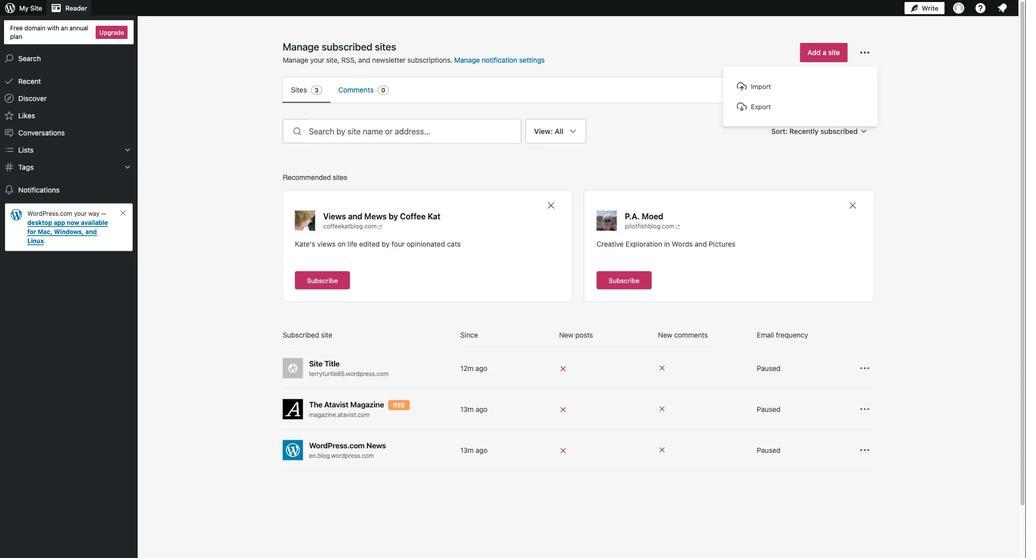 Task type: describe. For each thing, give the bounding box(es) containing it.
views and mews by coffee  kat link
[[323, 211, 441, 222]]

wordpress.com news image
[[283, 441, 303, 461]]

tags link
[[0, 159, 138, 176]]

paused cell for title
[[757, 364, 852, 374]]

my profile image
[[953, 3, 965, 14]]

write link
[[905, 0, 945, 16]]

linux
[[27, 238, 44, 245]]

site title row
[[283, 349, 874, 390]]

recently
[[790, 127, 819, 135]]

coffee
[[400, 212, 426, 221]]

p.a. moed
[[625, 212, 663, 221]]

your inside wordpress.com your way — desktop app now available for mac, windows, and linux
[[74, 210, 87, 218]]

—
[[101, 210, 107, 218]]

export
[[751, 103, 771, 111]]

more actions image
[[859, 445, 871, 457]]

wordpress.com for your
[[27, 210, 72, 218]]

more actions image for the atavist magazine
[[859, 404, 871, 416]]

my site link
[[0, 0, 46, 16]]

new comments column header
[[658, 330, 753, 341]]

view:
[[534, 127, 553, 135]]

ago for title
[[476, 365, 487, 373]]

13m for the atavist magazine
[[460, 406, 474, 414]]

en.blog.wordpress.com
[[309, 453, 374, 460]]

recent
[[18, 77, 41, 85]]

site title cell
[[283, 359, 456, 379]]

newsletter
[[372, 56, 406, 64]]

comments
[[674, 331, 708, 339]]

sort: recently subscribed button
[[767, 122, 874, 141]]

ago for news
[[476, 447, 488, 455]]

recommended sites
[[283, 173, 347, 182]]

lists
[[18, 146, 34, 154]]

2 cell from the top
[[559, 404, 654, 415]]

paused cell for news
[[757, 446, 852, 456]]

13m ago for the atavist magazine
[[460, 406, 488, 414]]

words
[[672, 240, 693, 248]]

subscriptions.
[[407, 56, 452, 64]]

subscribe for views and mews by coffee  kat
[[307, 277, 338, 285]]

rss
[[393, 402, 405, 409]]

paused cell inside the atavist magazine row
[[757, 405, 852, 415]]

available
[[81, 220, 108, 227]]

likes
[[18, 111, 35, 120]]

mews
[[364, 212, 387, 221]]

write
[[922, 4, 939, 12]]

wordpress.com news en.blog.wordpress.com
[[309, 442, 386, 460]]

sort: recently subscribed
[[771, 127, 858, 135]]

the atavist magazine
[[309, 401, 384, 410]]

manage subscribed sites manage your site, rss, and newsletter subscriptions. manage notification settings
[[283, 41, 545, 64]]

site,
[[326, 56, 340, 64]]

email frequency column header
[[757, 330, 852, 341]]

site title link
[[309, 359, 456, 370]]

conversations
[[18, 129, 65, 137]]

more information image for wordpress.com news
[[658, 447, 666, 455]]

pilotfishblog.com
[[625, 223, 675, 230]]

view: all
[[534, 127, 564, 135]]

edited
[[359, 240, 380, 248]]

pictures
[[709, 240, 736, 248]]

reader
[[65, 4, 87, 12]]

manage your notifications image
[[996, 2, 1009, 14]]

for
[[27, 229, 36, 236]]

.
[[44, 238, 46, 245]]

subscribed
[[821, 127, 858, 135]]

exploration
[[626, 240, 662, 248]]

subscribed
[[283, 331, 319, 339]]

wordpress.com news row
[[283, 431, 874, 472]]

cell for news
[[559, 445, 654, 456]]

new posts
[[559, 331, 593, 339]]

sites
[[291, 86, 307, 94]]

new comments
[[658, 331, 708, 339]]

the atavist magazine image
[[283, 400, 303, 420]]

frequency
[[776, 331, 808, 339]]

upgrade
[[99, 29, 124, 36]]

paused for title
[[757, 365, 781, 373]]

an
[[61, 24, 68, 31]]

discover link
[[0, 90, 138, 107]]

keyboard_arrow_down image
[[123, 145, 133, 155]]

cell for title
[[559, 363, 654, 374]]

desktop
[[27, 220, 52, 227]]

subscribed site column header
[[283, 330, 456, 341]]

help image
[[975, 2, 987, 14]]

13m ago for wordpress.com news
[[460, 447, 488, 455]]

email frequency
[[757, 331, 808, 339]]

and right the words
[[695, 240, 707, 248]]

comments
[[338, 86, 374, 94]]

email
[[757, 331, 774, 339]]

recent link
[[0, 73, 138, 90]]

annual
[[69, 24, 88, 31]]

subscribe button for views
[[295, 272, 350, 290]]

0 vertical spatial by
[[389, 212, 398, 221]]

the atavist magazine cell
[[283, 400, 456, 420]]

wordpress.com news cell
[[283, 441, 456, 461]]

paused inside the atavist magazine row
[[757, 406, 781, 414]]

import
[[751, 83, 771, 90]]

kate's views on life edited by four opinionated cats
[[295, 240, 461, 248]]

cats
[[447, 240, 461, 248]]

opinionated
[[407, 240, 445, 248]]

kate's
[[295, 240, 315, 248]]

wordpress.com news link
[[309, 441, 456, 452]]

0 horizontal spatial site
[[30, 4, 42, 12]]

news
[[367, 442, 386, 451]]

site inside site title terryturtle85.wordpress.com
[[309, 360, 323, 369]]

en.blog.wordpress.com link
[[309, 452, 456, 461]]

dismiss this recommendation image
[[848, 201, 858, 211]]

site inside button
[[829, 48, 840, 57]]

sort:
[[771, 127, 788, 135]]

moed
[[642, 212, 663, 221]]

view: all button
[[526, 119, 586, 225]]



Task type: locate. For each thing, give the bounding box(es) containing it.
0 vertical spatial paused cell
[[757, 364, 852, 374]]

and inside manage subscribed sites manage your site, rss, and newsletter subscriptions. manage notification settings
[[358, 56, 370, 64]]

1 vertical spatial more actions image
[[859, 404, 871, 416]]

cell down new posts "column header"
[[559, 363, 654, 374]]

site inside column header
[[321, 331, 332, 339]]

views
[[317, 240, 336, 248]]

more actions image inside the atavist magazine row
[[859, 404, 871, 416]]

ago inside the atavist magazine row
[[476, 406, 488, 414]]

plan
[[10, 33, 22, 40]]

on
[[338, 240, 346, 248]]

recommended
[[283, 173, 331, 182]]

1 paused cell from the top
[[757, 364, 852, 374]]

1 more actions image from the top
[[859, 363, 871, 375]]

2 more actions image from the top
[[859, 404, 871, 416]]

in
[[664, 240, 670, 248]]

2 13m from the top
[[460, 447, 474, 455]]

paused inside the site title row
[[757, 365, 781, 373]]

table
[[283, 330, 874, 472]]

site right a
[[829, 48, 840, 57]]

search
[[18, 54, 41, 63]]

menu
[[283, 77, 874, 103]]

1 cell from the top
[[559, 363, 654, 374]]

menu inside the manage subscribed sites main content
[[283, 77, 874, 103]]

2 paused from the top
[[757, 406, 781, 414]]

site right my
[[30, 4, 42, 12]]

1 horizontal spatial wordpress.com
[[309, 442, 365, 451]]

1 horizontal spatial subscribe
[[609, 277, 640, 285]]

new inside column header
[[658, 331, 673, 339]]

new
[[559, 331, 574, 339], [658, 331, 673, 339]]

3 ago from the top
[[476, 447, 488, 455]]

more information image
[[658, 406, 666, 414]]

wordpress.com up en.blog.wordpress.com
[[309, 442, 365, 451]]

None search field
[[283, 119, 522, 144]]

1 vertical spatial ago
[[476, 406, 488, 414]]

mac,
[[38, 229, 52, 236]]

and down subscribed sites
[[358, 56, 370, 64]]

new inside "column header"
[[559, 331, 574, 339]]

a
[[823, 48, 827, 57]]

cell
[[559, 363, 654, 374], [559, 404, 654, 415], [559, 445, 654, 456]]

new posts column header
[[559, 330, 654, 341]]

wordpress.com for news
[[309, 442, 365, 451]]

0 vertical spatial more actions image
[[859, 363, 871, 375]]

1 vertical spatial paused
[[757, 406, 781, 414]]

paused cell inside wordpress.com news row
[[757, 446, 852, 456]]

none search field inside the manage subscribed sites main content
[[283, 119, 522, 144]]

0 vertical spatial 13m ago
[[460, 406, 488, 414]]

my site
[[19, 4, 42, 12]]

13m inside wordpress.com news row
[[460, 447, 474, 455]]

more information image
[[658, 365, 666, 373], [658, 447, 666, 455]]

dismiss image
[[119, 209, 127, 218]]

ago
[[476, 365, 487, 373], [476, 406, 488, 414], [476, 447, 488, 455]]

2 more information image from the top
[[658, 447, 666, 455]]

the
[[309, 401, 322, 410]]

tags
[[18, 163, 34, 171]]

by
[[389, 212, 398, 221], [382, 240, 390, 248]]

p.a.
[[625, 212, 640, 221]]

2 new from the left
[[658, 331, 673, 339]]

1 horizontal spatial new
[[658, 331, 673, 339]]

notifications link
[[0, 182, 138, 199]]

1 horizontal spatial subscribe button
[[597, 272, 652, 290]]

0 horizontal spatial site
[[321, 331, 332, 339]]

manage subscribed sites main content
[[267, 40, 890, 559]]

1 subscribe button from the left
[[295, 272, 350, 290]]

wordpress.com inside wordpress.com news en.blog.wordpress.com
[[309, 442, 365, 451]]

now
[[67, 220, 79, 227]]

your
[[310, 56, 324, 64], [74, 210, 87, 218]]

search link
[[0, 50, 138, 67]]

notification settings
[[482, 56, 545, 64]]

coffeekatblog.com link
[[323, 222, 459, 231]]

more information image down new comments
[[658, 365, 666, 373]]

with
[[47, 24, 59, 31]]

subscribe
[[307, 277, 338, 285], [609, 277, 640, 285]]

by up coffeekatblog.com 'link'
[[389, 212, 398, 221]]

2 13m ago from the top
[[460, 447, 488, 455]]

0 vertical spatial more information image
[[658, 365, 666, 373]]

0 vertical spatial paused
[[757, 365, 781, 373]]

1 vertical spatial site
[[321, 331, 332, 339]]

0 vertical spatial ago
[[476, 365, 487, 373]]

subscribe button
[[295, 272, 350, 290], [597, 272, 652, 290]]

1 vertical spatial by
[[382, 240, 390, 248]]

0 vertical spatial wordpress.com
[[27, 210, 72, 218]]

your left site,
[[310, 56, 324, 64]]

0 vertical spatial cell
[[559, 363, 654, 374]]

by left 'four' on the left top of the page
[[382, 240, 390, 248]]

1 vertical spatial 13m
[[460, 447, 474, 455]]

1 horizontal spatial site
[[829, 48, 840, 57]]

add a site
[[808, 48, 840, 57]]

1 ago from the top
[[476, 365, 487, 373]]

0 vertical spatial your
[[310, 56, 324, 64]]

my
[[19, 4, 28, 12]]

dismiss this recommendation image
[[546, 201, 556, 211]]

3
[[315, 87, 319, 94]]

new for new comments
[[658, 331, 673, 339]]

app
[[54, 220, 65, 227]]

subscribe button down the views
[[295, 272, 350, 290]]

paused cell
[[757, 364, 852, 374], [757, 405, 852, 415], [757, 446, 852, 456]]

1 13m ago from the top
[[460, 406, 488, 414]]

subscribed site
[[283, 331, 332, 339]]

1 horizontal spatial your
[[310, 56, 324, 64]]

more image
[[859, 47, 871, 59]]

menu containing sites
[[283, 77, 874, 103]]

1 horizontal spatial site
[[309, 360, 323, 369]]

2 subscribe button from the left
[[597, 272, 652, 290]]

and up 'coffeekatblog.com'
[[348, 212, 362, 221]]

cell down the site title row
[[559, 404, 654, 415]]

2 vertical spatial cell
[[559, 445, 654, 456]]

2 vertical spatial paused cell
[[757, 446, 852, 456]]

ago inside the site title row
[[476, 365, 487, 373]]

terryturtle85.wordpress.com
[[309, 371, 389, 378]]

1 more information image from the top
[[658, 365, 666, 373]]

subscribe down creative in the top right of the page
[[609, 277, 640, 285]]

and inside wordpress.com your way — desktop app now available for mac, windows, and linux
[[85, 229, 97, 236]]

2 vertical spatial ago
[[476, 447, 488, 455]]

p.a. moed link
[[625, 211, 663, 222]]

your inside manage subscribed sites manage your site, rss, and newsletter subscriptions. manage notification settings
[[310, 56, 324, 64]]

more actions image for site title
[[859, 363, 871, 375]]

2 subscribe from the left
[[609, 277, 640, 285]]

subscribe button for p.a.
[[597, 272, 652, 290]]

table containing site title
[[283, 330, 874, 472]]

site left title
[[309, 360, 323, 369]]

magazine.atavist.com link
[[309, 411, 456, 420]]

site title terryturtle85.wordpress.com
[[309, 360, 389, 378]]

add a site button
[[800, 43, 848, 62]]

1 13m from the top
[[460, 406, 474, 414]]

creative exploration in words and pictures
[[597, 240, 736, 248]]

paused for news
[[757, 447, 781, 455]]

new for new posts
[[559, 331, 574, 339]]

subscribed sites
[[322, 41, 396, 52]]

more actions image inside the site title row
[[859, 363, 871, 375]]

1 vertical spatial cell
[[559, 404, 654, 415]]

paused inside wordpress.com news row
[[757, 447, 781, 455]]

0 vertical spatial 13m
[[460, 406, 474, 414]]

wordpress.com up app
[[27, 210, 72, 218]]

all
[[555, 127, 564, 135]]

subscribe down the views
[[307, 277, 338, 285]]

0 vertical spatial site
[[30, 4, 42, 12]]

and down available
[[85, 229, 97, 236]]

row
[[283, 330, 874, 349]]

2 vertical spatial paused
[[757, 447, 781, 455]]

12m
[[460, 365, 474, 373]]

table inside the manage subscribed sites main content
[[283, 330, 874, 472]]

keyboard_arrow_down image
[[123, 162, 133, 172]]

0 horizontal spatial your
[[74, 210, 87, 218]]

and
[[358, 56, 370, 64], [348, 212, 362, 221], [85, 229, 97, 236], [695, 240, 707, 248]]

1 subscribe from the left
[[307, 277, 338, 285]]

3 paused from the top
[[757, 447, 781, 455]]

13m ago inside wordpress.com news row
[[460, 447, 488, 455]]

rss,
[[341, 56, 357, 64]]

2 paused cell from the top
[[757, 405, 852, 415]]

export button
[[734, 98, 867, 116]]

0 horizontal spatial new
[[559, 331, 574, 339]]

your up now
[[74, 210, 87, 218]]

manage
[[283, 41, 319, 52], [283, 56, 308, 64], [454, 56, 480, 64]]

12m ago
[[460, 365, 487, 373]]

since
[[460, 331, 478, 339]]

conversations link
[[0, 124, 138, 142]]

0 horizontal spatial subscribe
[[307, 277, 338, 285]]

likes link
[[0, 107, 138, 124]]

ago inside wordpress.com news row
[[476, 447, 488, 455]]

since column header
[[460, 330, 555, 341]]

2 ago from the top
[[476, 406, 488, 414]]

1 vertical spatial wordpress.com
[[309, 442, 365, 451]]

13m inside the atavist magazine row
[[460, 406, 474, 414]]

1 vertical spatial more information image
[[658, 447, 666, 455]]

row containing subscribed site
[[283, 330, 874, 349]]

upgrade button
[[96, 26, 128, 39]]

13m for wordpress.com news
[[460, 447, 474, 455]]

0 vertical spatial site
[[829, 48, 840, 57]]

0 horizontal spatial subscribe button
[[295, 272, 350, 290]]

wordpress.com inside wordpress.com your way — desktop app now available for mac, windows, and linux
[[27, 210, 72, 218]]

3 paused cell from the top
[[757, 446, 852, 456]]

1 vertical spatial 13m ago
[[460, 447, 488, 455]]

13m ago
[[460, 406, 488, 414], [460, 447, 488, 455]]

more actions image
[[859, 363, 871, 375], [859, 404, 871, 416]]

import button
[[734, 77, 867, 96]]

subscribe for p.a. moed
[[609, 277, 640, 285]]

pilotfishblog.com link
[[625, 222, 682, 231]]

terryturtle85.wordpress.com link
[[309, 370, 456, 379]]

1 vertical spatial site
[[309, 360, 323, 369]]

1 vertical spatial your
[[74, 210, 87, 218]]

way
[[88, 210, 99, 218]]

Search search field
[[309, 120, 521, 143]]

1 vertical spatial paused cell
[[757, 405, 852, 415]]

the atavist magazine row
[[283, 390, 874, 431]]

paused
[[757, 365, 781, 373], [757, 406, 781, 414], [757, 447, 781, 455]]

magazine.atavist.com
[[309, 412, 370, 419]]

0 horizontal spatial wordpress.com
[[27, 210, 72, 218]]

cell down the atavist magazine row
[[559, 445, 654, 456]]

lists link
[[0, 142, 138, 159]]

domain
[[24, 24, 45, 31]]

free
[[10, 24, 23, 31]]

13m ago inside the atavist magazine row
[[460, 406, 488, 414]]

views
[[323, 212, 346, 221]]

1 paused from the top
[[757, 365, 781, 373]]

notifications
[[18, 186, 60, 194]]

subscribe button down creative in the top right of the page
[[597, 272, 652, 290]]

more information image for site title
[[658, 365, 666, 373]]

1 new from the left
[[559, 331, 574, 339]]

new left posts
[[559, 331, 574, 339]]

time image
[[1021, 39, 1026, 48]]

creative
[[597, 240, 624, 248]]

site right subscribed
[[321, 331, 332, 339]]

atavist
[[324, 401, 349, 410]]

reader link
[[46, 0, 91, 16]]

magazine
[[350, 401, 384, 410]]

3 cell from the top
[[559, 445, 654, 456]]

manage notification settings link
[[454, 56, 545, 64]]

more information image down more information icon on the bottom right of page
[[658, 447, 666, 455]]

new left comments
[[658, 331, 673, 339]]

kat
[[428, 212, 441, 221]]



Task type: vqa. For each thing, say whether or not it's contained in the screenshot.
sites
yes



